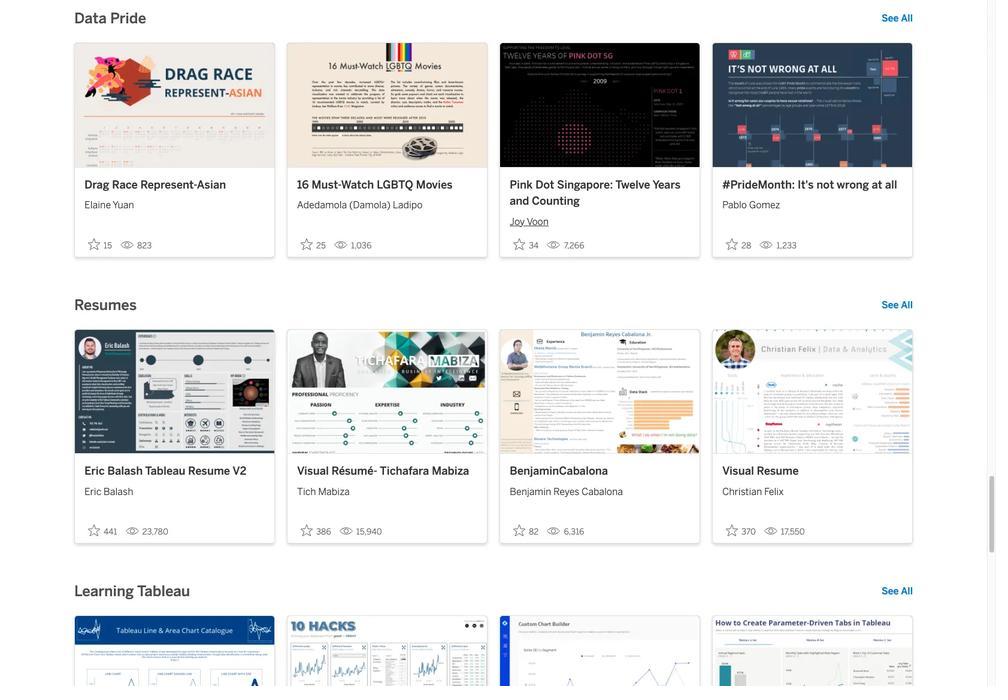 Task type: locate. For each thing, give the bounding box(es) containing it.
mabiza inside visual résumé- tichafara mabiza link
[[432, 465, 469, 478]]

benjamincabalona link
[[510, 464, 690, 480]]

3 all from the top
[[901, 586, 913, 598]]

28
[[742, 241, 752, 251]]

visual up tich
[[297, 465, 329, 478]]

visual résumé- tichafara mabiza
[[297, 465, 469, 478]]

3 add favorite button from the left
[[510, 522, 543, 541]]

mabiza
[[432, 465, 469, 478], [318, 486, 350, 498]]

0 vertical spatial eric
[[84, 465, 105, 478]]

not
[[817, 179, 834, 192]]

tich
[[297, 486, 316, 498]]

balash up eric balash
[[107, 465, 143, 478]]

1,036 views element
[[330, 236, 377, 256]]

pablo
[[723, 200, 747, 211]]

823
[[137, 241, 152, 251]]

twelve
[[616, 179, 650, 192]]

workbook thumbnail image
[[75, 43, 274, 167], [288, 43, 487, 167], [500, 43, 700, 167], [713, 43, 913, 167], [75, 330, 274, 454], [288, 330, 487, 454], [500, 330, 700, 454], [713, 330, 913, 454], [75, 617, 274, 687], [288, 617, 487, 687], [500, 617, 700, 687], [713, 617, 913, 687]]

resume
[[188, 465, 230, 478], [757, 465, 799, 478]]

0 vertical spatial balash
[[107, 465, 143, 478]]

1 vertical spatial mabiza
[[318, 486, 350, 498]]

movies
[[416, 179, 453, 192]]

add favorite button down benjamin
[[510, 522, 543, 541]]

tableau
[[145, 465, 185, 478], [137, 583, 190, 601]]

1,233 views element
[[755, 236, 802, 256]]

balash for eric balash tableau resume v2
[[107, 465, 143, 478]]

pink dot singapore: twelve years and counting link
[[510, 177, 690, 210]]

add favorite button for eric balash tableau resume v2
[[84, 522, 121, 541]]

0 vertical spatial all
[[901, 13, 913, 24]]

lgbtq
[[377, 179, 413, 192]]

pink dot singapore: twelve years and counting
[[510, 179, 681, 208]]

441
[[104, 528, 117, 538]]

1 all from the top
[[901, 13, 913, 24]]

eric
[[84, 465, 105, 478], [84, 486, 101, 498]]

1 visual from the left
[[297, 465, 329, 478]]

elaine yuan
[[84, 200, 134, 211]]

elaine yuan link
[[84, 194, 265, 213]]

3 see all link from the top
[[882, 585, 913, 599]]

1 eric from the top
[[84, 465, 105, 478]]

4 add favorite button from the left
[[723, 522, 760, 541]]

2 add favorite button from the left
[[297, 522, 335, 541]]

0 horizontal spatial mabiza
[[318, 486, 350, 498]]

2 vertical spatial see all
[[882, 586, 913, 598]]

gomez
[[749, 200, 781, 211]]

1 vertical spatial see
[[882, 300, 899, 311]]

tich mabiza
[[297, 486, 350, 498]]

3 see from the top
[[882, 586, 899, 598]]

3 see all from the top
[[882, 586, 913, 598]]

1 resume from the left
[[188, 465, 230, 478]]

tableau up eric balash link
[[145, 465, 185, 478]]

1 vertical spatial see all link
[[882, 298, 913, 313]]

tableau right learning
[[137, 583, 190, 601]]

1,233
[[777, 241, 797, 251]]

#pridemonth:
[[723, 179, 795, 192]]

add favorite button down tich mabiza on the bottom of the page
[[297, 522, 335, 541]]

1 see from the top
[[882, 13, 899, 24]]

23,780 views element
[[121, 523, 173, 542]]

dot
[[536, 179, 555, 192]]

82
[[529, 528, 539, 538]]

resumes heading
[[74, 296, 137, 315]]

resume left v2
[[188, 465, 230, 478]]

yuan
[[113, 200, 134, 211]]

1 see all link from the top
[[882, 12, 913, 26]]

7,266
[[564, 241, 585, 251]]

balash
[[107, 465, 143, 478], [104, 486, 133, 498]]

add favorite button containing 386
[[297, 522, 335, 541]]

0 horizontal spatial visual
[[297, 465, 329, 478]]

1 horizontal spatial mabiza
[[432, 465, 469, 478]]

add favorite button containing 370
[[723, 522, 760, 541]]

see all resumes element
[[882, 298, 913, 313]]

add favorite button containing 441
[[84, 522, 121, 541]]

data pride
[[74, 10, 146, 27]]

25
[[316, 241, 326, 251]]

adedamola (damola) ladipo link
[[297, 194, 478, 213]]

1 add favorite button from the left
[[84, 522, 121, 541]]

drag
[[84, 179, 109, 192]]

1 vertical spatial eric
[[84, 486, 101, 498]]

see all
[[882, 13, 913, 24], [882, 300, 913, 311], [882, 586, 913, 598]]

joy
[[510, 216, 525, 228]]

16 must-watch lgbtq movies link
[[297, 177, 478, 194]]

0 vertical spatial mabiza
[[432, 465, 469, 478]]

resume up felix
[[757, 465, 799, 478]]

1 horizontal spatial visual
[[723, 465, 754, 478]]

benjamincabalona
[[510, 465, 608, 478]]

felix
[[765, 486, 784, 498]]

add favorite button for visual resume
[[723, 522, 760, 541]]

cabalona
[[582, 486, 623, 498]]

all
[[901, 13, 913, 24], [901, 300, 913, 311], [901, 586, 913, 598]]

balash up 441
[[104, 486, 133, 498]]

must-
[[312, 179, 341, 192]]

1 horizontal spatial resume
[[757, 465, 799, 478]]

16 must-watch lgbtq movies
[[297, 179, 453, 192]]

1 vertical spatial tableau
[[137, 583, 190, 601]]

2 vertical spatial see all link
[[882, 585, 913, 599]]

add favorite button containing 82
[[510, 522, 543, 541]]

Add Favorite button
[[297, 235, 330, 255]]

see for pride
[[882, 13, 899, 24]]

see
[[882, 13, 899, 24], [882, 300, 899, 311], [882, 586, 899, 598]]

at
[[872, 179, 883, 192]]

race
[[112, 179, 138, 192]]

eric balash tableau resume v2 link
[[84, 464, 265, 480]]

1 vertical spatial all
[[901, 300, 913, 311]]

all
[[885, 179, 898, 192]]

7,266 views element
[[543, 236, 589, 256]]

17,550
[[781, 528, 805, 538]]

823 views element
[[116, 236, 157, 256]]

2 visual from the left
[[723, 465, 754, 478]]

eric for eric balash tableau resume v2
[[84, 465, 105, 478]]

2 vertical spatial all
[[901, 586, 913, 598]]

0 vertical spatial see
[[882, 13, 899, 24]]

mabiza inside tich mabiza link
[[318, 486, 350, 498]]

mabiza right tich
[[318, 486, 350, 498]]

Add Favorite button
[[84, 522, 121, 541], [297, 522, 335, 541], [510, 522, 543, 541], [723, 522, 760, 541]]

eric for eric balash
[[84, 486, 101, 498]]

add favorite button down eric balash
[[84, 522, 121, 541]]

visual up christian
[[723, 465, 754, 478]]

15
[[104, 241, 112, 251]]

2 eric from the top
[[84, 486, 101, 498]]

all for pride
[[901, 13, 913, 24]]

learning tableau heading
[[74, 583, 190, 602]]

tich mabiza link
[[297, 480, 478, 500]]

see all link for tableau
[[882, 585, 913, 599]]

2 vertical spatial see
[[882, 586, 899, 598]]

1 vertical spatial balash
[[104, 486, 133, 498]]

data
[[74, 10, 107, 27]]

visual
[[297, 465, 329, 478], [723, 465, 754, 478]]

1 see all from the top
[[882, 13, 913, 24]]

add favorite button down christian
[[723, 522, 760, 541]]

mabiza right tichafara
[[432, 465, 469, 478]]

1 vertical spatial see all
[[882, 300, 913, 311]]

asian
[[197, 179, 226, 192]]

0 vertical spatial see all link
[[882, 12, 913, 26]]

see for tableau
[[882, 586, 899, 598]]

0 horizontal spatial resume
[[188, 465, 230, 478]]

0 vertical spatial see all
[[882, 13, 913, 24]]

represent-
[[140, 179, 197, 192]]

joy voon
[[510, 216, 549, 228]]

see all link
[[882, 12, 913, 26], [882, 298, 913, 313], [882, 585, 913, 599]]

resumes
[[74, 297, 137, 314]]



Task type: describe. For each thing, give the bounding box(es) containing it.
15,940
[[356, 528, 382, 538]]

23,780
[[142, 528, 168, 538]]

pablo gomez link
[[723, 194, 903, 213]]

eric balash tableau resume v2
[[84, 465, 247, 478]]

v2
[[233, 465, 247, 478]]

tableau inside heading
[[137, 583, 190, 601]]

and
[[510, 195, 529, 208]]

2 see all link from the top
[[882, 298, 913, 313]]

all for tableau
[[901, 586, 913, 598]]

visual résumé- tichafara mabiza link
[[297, 464, 478, 480]]

visual resume link
[[723, 464, 903, 480]]

tichafara
[[380, 465, 429, 478]]

2 resume from the left
[[757, 465, 799, 478]]

drag race represent-asian
[[84, 179, 226, 192]]

adedamola
[[297, 200, 347, 211]]

singapore:
[[557, 179, 613, 192]]

15,940 views element
[[335, 523, 387, 542]]

add favorite button for benjamincabalona
[[510, 522, 543, 541]]

34
[[529, 241, 539, 251]]

see all for pride
[[882, 13, 913, 24]]

benjamin
[[510, 486, 551, 498]]

christian
[[723, 486, 762, 498]]

2 all from the top
[[901, 300, 913, 311]]

386
[[316, 528, 331, 538]]

balash for eric balash
[[104, 486, 133, 498]]

Add Favorite button
[[84, 235, 116, 255]]

add favorite button for visual résumé- tichafara mabiza
[[297, 522, 335, 541]]

6,316 views element
[[543, 523, 589, 542]]

it's
[[798, 179, 814, 192]]

Add Favorite button
[[723, 235, 755, 255]]

2 see from the top
[[882, 300, 899, 311]]

learning
[[74, 583, 134, 601]]

counting
[[532, 195, 580, 208]]

wrong
[[837, 179, 869, 192]]

résumé-
[[332, 465, 378, 478]]

watch
[[341, 179, 374, 192]]

see all link for pride
[[882, 12, 913, 26]]

0 vertical spatial tableau
[[145, 465, 185, 478]]

6,316
[[564, 528, 584, 538]]

years
[[653, 179, 681, 192]]

reyes
[[554, 486, 580, 498]]

#pridemonth: it's not wrong at all link
[[723, 177, 903, 194]]

#pridemonth: it's not wrong at all
[[723, 179, 898, 192]]

eric balash
[[84, 486, 133, 498]]

christian felix
[[723, 486, 784, 498]]

pink
[[510, 179, 533, 192]]

benjamin reyes cabalona link
[[510, 480, 690, 500]]

drag race represent-asian link
[[84, 177, 265, 194]]

voon
[[527, 216, 549, 228]]

eric balash link
[[84, 480, 265, 500]]

see all learning tableau element
[[882, 585, 913, 599]]

ladipo
[[393, 200, 423, 211]]

17,550 views element
[[760, 523, 810, 542]]

Add Favorite button
[[510, 235, 543, 255]]

2 see all from the top
[[882, 300, 913, 311]]

pride
[[110, 10, 146, 27]]

(damola)
[[349, 200, 391, 211]]

1,036
[[351, 241, 372, 251]]

pablo gomez
[[723, 200, 781, 211]]

visual for visual résumé- tichafara mabiza
[[297, 465, 329, 478]]

see all data pride element
[[882, 12, 913, 26]]

christian felix link
[[723, 480, 903, 500]]

adedamola (damola) ladipo
[[297, 200, 423, 211]]

16
[[297, 179, 309, 192]]

benjamin reyes cabalona
[[510, 486, 623, 498]]

learning tableau
[[74, 583, 190, 601]]

see all for tableau
[[882, 586, 913, 598]]

joy voon link
[[510, 210, 690, 229]]

elaine
[[84, 200, 111, 211]]

visual for visual resume
[[723, 465, 754, 478]]

data pride heading
[[74, 9, 146, 28]]

visual resume
[[723, 465, 799, 478]]

370
[[742, 528, 756, 538]]



Task type: vqa. For each thing, say whether or not it's contained in the screenshot.


